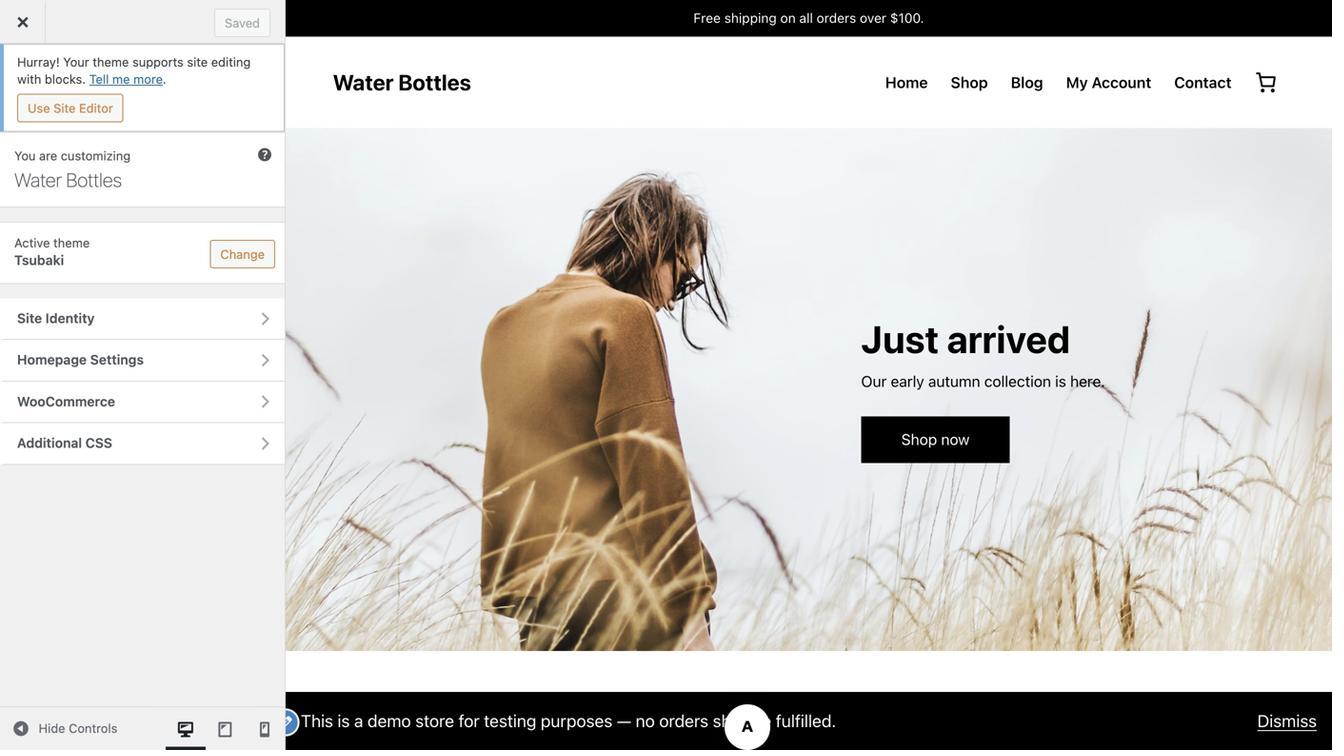 Task type: vqa. For each thing, say whether or not it's contained in the screenshot.
"Identity"
yes



Task type: describe. For each thing, give the bounding box(es) containing it.
css
[[85, 435, 112, 451]]

additional
[[17, 435, 82, 451]]

active
[[14, 236, 50, 250]]

change button
[[210, 240, 275, 268]]

site
[[187, 55, 208, 69]]

bottles
[[66, 169, 122, 191]]

with
[[17, 72, 41, 86]]

tell me more .
[[89, 72, 166, 86]]

identity
[[45, 310, 95, 326]]

use site editor
[[28, 101, 113, 115]]

active theme tsubaki
[[14, 236, 90, 268]]

homepage
[[17, 352, 87, 368]]

more
[[133, 72, 163, 86]]

use
[[28, 101, 50, 115]]

water
[[14, 169, 62, 191]]

use site editor button
[[17, 94, 124, 122]]

are
[[39, 148, 57, 163]]

you are customizing water bottles
[[14, 148, 131, 191]]

tell
[[89, 72, 109, 86]]

hide
[[39, 722, 65, 736]]

settings
[[90, 352, 144, 368]]

site inside button
[[53, 101, 76, 115]]

woocommerce
[[17, 394, 115, 409]]

.
[[163, 72, 166, 86]]



Task type: locate. For each thing, give the bounding box(es) containing it.
site identity
[[17, 310, 95, 326]]

blocks.
[[45, 72, 86, 86]]

1 horizontal spatial site
[[53, 101, 76, 115]]

editor
[[79, 101, 113, 115]]

site left identity
[[17, 310, 42, 326]]

theme inside hurray! your theme supports site editing with blocks.
[[93, 55, 129, 69]]

change
[[220, 247, 265, 261]]

theme up me
[[93, 55, 129, 69]]

homepage settings
[[17, 352, 144, 368]]

hide controls
[[39, 722, 117, 736]]

tell me more link
[[89, 72, 163, 86]]

additional css
[[17, 435, 112, 451]]

1 vertical spatial theme
[[53, 236, 90, 250]]

customizing
[[61, 148, 131, 163]]

0 vertical spatial site
[[53, 101, 76, 115]]

0 vertical spatial theme
[[93, 55, 129, 69]]

1 horizontal spatial theme
[[93, 55, 129, 69]]

hide controls button
[[0, 708, 117, 751]]

site right the use
[[53, 101, 76, 115]]

theme up 'tsubaki'
[[53, 236, 90, 250]]

editing
[[211, 55, 251, 69]]

theme inside active theme tsubaki
[[53, 236, 90, 250]]

tsubaki
[[14, 252, 64, 268]]

you
[[14, 148, 36, 163]]

0 horizontal spatial site
[[17, 310, 42, 326]]

supports
[[132, 55, 184, 69]]

0 horizontal spatial theme
[[53, 236, 90, 250]]

controls
[[69, 722, 117, 736]]

site
[[53, 101, 76, 115], [17, 310, 42, 326]]

your
[[63, 55, 89, 69]]

hurray! your theme supports site editing with blocks.
[[17, 55, 251, 86]]

hurray!
[[17, 55, 60, 69]]

1 vertical spatial site
[[17, 310, 42, 326]]

None submit
[[214, 9, 271, 37]]

me
[[112, 72, 130, 86]]

theme
[[93, 55, 129, 69], [53, 236, 90, 250]]



